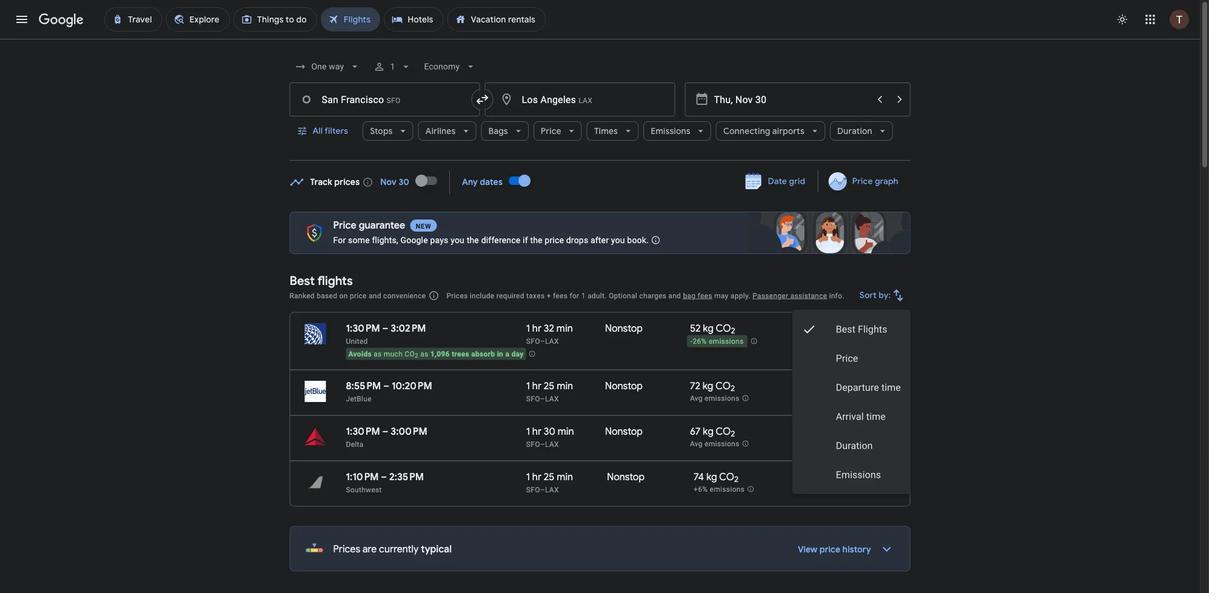 Task type: locate. For each thing, give the bounding box(es) containing it.
graph
[[875, 176, 899, 187]]

prices left are
[[333, 543, 360, 555]]

co right much
[[405, 350, 415, 358]]

2 for 74
[[735, 474, 739, 485]]

kg
[[703, 322, 714, 335], [703, 380, 714, 392], [703, 425, 714, 438], [707, 471, 717, 483]]

0 horizontal spatial 30
[[399, 177, 409, 188]]

0 vertical spatial best
[[290, 273, 315, 288]]

kg for 67
[[703, 425, 714, 438]]

sfo for 10:20 pm
[[526, 395, 540, 403]]

1 avg emissions from the top
[[690, 394, 740, 403]]

nonstop for 52
[[605, 322, 643, 335]]

2 right '72'
[[731, 383, 735, 394]]

2 inside 74 kg co 2
[[735, 474, 739, 485]]

0 vertical spatial 1 hr 25 min sfo – lax
[[526, 380, 573, 403]]

sfo down total duration 1 hr 30 min. element
[[526, 440, 540, 449]]

best flights
[[836, 324, 888, 335]]

price left drops
[[545, 235, 564, 245]]

2 you from the left
[[611, 235, 625, 245]]

2 departure time: 1:30 pm. text field from the top
[[346, 425, 380, 438]]

departure time: 1:30 pm. text field up delta at the left bottom of page
[[346, 425, 380, 438]]

find the best price region
[[290, 166, 911, 202]]

emissions for 74
[[710, 485, 745, 494]]

best flights radio item
[[792, 315, 911, 344]]

1 vertical spatial best
[[836, 324, 856, 335]]

-26% emissions
[[691, 337, 744, 346]]

0 vertical spatial time
[[882, 382, 901, 393]]

nonstop flight. element for 67
[[605, 425, 643, 439]]

Departure time: 8:55 PM. text field
[[346, 380, 381, 392]]

2 25 from the top
[[544, 471, 555, 483]]

price down '$45'
[[836, 353, 858, 364]]

optional
[[609, 291, 638, 300]]

nonstop for 67
[[605, 425, 643, 438]]

– inside 1 hr 32 min sfo – lax
[[540, 337, 545, 345]]

price up for
[[333, 219, 357, 232]]

sfo up 1 hr 30 min sfo – lax
[[526, 395, 540, 403]]

min inside 1 hr 32 min sfo – lax
[[557, 322, 573, 335]]

price right "on"
[[350, 291, 367, 300]]

0 vertical spatial price
[[545, 235, 564, 245]]

None field
[[290, 56, 366, 78], [419, 56, 482, 78], [290, 56, 366, 78], [419, 56, 482, 78]]

0 horizontal spatial the
[[467, 235, 479, 245]]

2 inside 67 kg co 2
[[731, 429, 735, 439]]

total duration 1 hr 25 min. element
[[526, 380, 605, 394], [526, 471, 607, 485]]

best left flights on the right of page
[[836, 324, 856, 335]]

price inside select your sort order. menu
[[836, 353, 858, 364]]

drops
[[566, 235, 589, 245]]

1 hr 25 min sfo – lax down avoids as much co2 as 1096 trees absorb in a day. learn more about this calculation. icon
[[526, 380, 573, 403]]

emissions
[[651, 126, 691, 136], [836, 469, 881, 481]]

0 horizontal spatial and
[[369, 291, 381, 300]]

4 lax from the top
[[545, 486, 559, 494]]

emissions right times 'popup button'
[[651, 126, 691, 136]]

avg emissions down 72 kg co 2
[[690, 394, 740, 403]]

price left graph
[[852, 176, 873, 187]]

2 up +6% emissions
[[735, 474, 739, 485]]

2 1 hr 25 min sfo – lax from the top
[[526, 471, 573, 494]]

co inside 74 kg co 2
[[719, 471, 735, 483]]

2:35 pm
[[389, 471, 424, 483]]

kg right the 67
[[703, 425, 714, 438]]

emissions up unavailable
[[836, 469, 881, 481]]

2 right much
[[415, 352, 419, 360]]

– down total duration 1 hr 30 min. element
[[540, 440, 545, 449]]

– inside 1:10 pm – 2:35 pm southwest
[[381, 471, 387, 483]]

after
[[591, 235, 609, 245]]

duration
[[838, 126, 873, 136], [836, 440, 873, 452]]

and left convenience
[[369, 291, 381, 300]]

lax
[[545, 337, 559, 345], [545, 395, 559, 403], [545, 440, 559, 449], [545, 486, 559, 494]]

best up ranked at the left of the page
[[290, 273, 315, 288]]

and
[[369, 291, 381, 300], [669, 291, 681, 300]]

2 this price for this flight doesn't include overhead bin access. if you need a carry-on bag, use the bags filter to update prices. image from the top
[[830, 384, 845, 398]]

0 vertical spatial avg emissions
[[690, 394, 740, 403]]

1 vertical spatial 1:30 pm
[[346, 425, 380, 438]]

3:02 pm
[[391, 322, 426, 335]]

$74
[[846, 431, 862, 443]]

time for arrival time
[[866, 411, 886, 423]]

67
[[690, 425, 701, 438]]

1 departure time: 1:30 pm. text field from the top
[[346, 322, 380, 335]]

kg right 52
[[703, 322, 714, 335]]

1 sfo from the top
[[526, 337, 540, 345]]

1 hr 25 min sfo – lax down 1 hr 30 min sfo – lax
[[526, 471, 573, 494]]

emissions down 72 kg co 2
[[705, 394, 740, 403]]

price inside "price unavailable"
[[838, 472, 862, 484]]

–
[[383, 322, 389, 335], [540, 337, 545, 345], [383, 380, 389, 392], [540, 395, 545, 403], [383, 425, 389, 438], [540, 440, 545, 449], [381, 471, 387, 483], [540, 486, 545, 494]]

1:30 pm – 3:02 pm united
[[346, 322, 426, 345]]

min for 72
[[557, 380, 573, 392]]

2 for 52
[[731, 326, 736, 336]]

$49
[[845, 385, 862, 398]]

0 vertical spatial emissions
[[651, 126, 691, 136]]

0 horizontal spatial best
[[290, 273, 315, 288]]

sfo inside 1 hr 32 min sfo – lax
[[526, 337, 540, 345]]

for
[[333, 235, 346, 245]]

price unavailable
[[810, 472, 862, 497]]

1 vertical spatial avg emissions
[[690, 440, 740, 448]]

3 sfo from the top
[[526, 440, 540, 449]]

avoids as much co2 as 1096 trees absorb in a day. learn more about this calculation. image
[[529, 350, 536, 358]]

prices include required taxes + fees for 1 adult. optional charges and bag fees may apply. passenger assistance
[[447, 291, 828, 300]]

1 this price for this flight doesn't include overhead bin access. if you need a carry-on bag, use the bags filter to update prices. image from the top
[[830, 326, 845, 341]]

co inside 52 kg co 2
[[716, 322, 731, 335]]

1 horizontal spatial emissions
[[836, 469, 881, 481]]

you right after
[[611, 235, 625, 245]]

25
[[544, 380, 555, 392], [544, 471, 555, 483]]

sfo inside 1 hr 30 min sfo – lax
[[526, 440, 540, 449]]

track prices
[[310, 177, 360, 188]]

min inside 1 hr 30 min sfo – lax
[[558, 425, 574, 438]]

the
[[467, 235, 479, 245], [530, 235, 543, 245]]

assistance
[[791, 291, 828, 300]]

3 lax from the top
[[545, 440, 559, 449]]

price left flight details. leaves san francisco international airport at 1:10 pm on thursday, november 30 and arrives at los angeles international airport at 2:35 pm on thursday, november 30. "icon"
[[838, 472, 862, 484]]

kg right '72'
[[703, 380, 714, 392]]

25 up total duration 1 hr 30 min. element
[[544, 380, 555, 392]]

kg for 74
[[707, 471, 717, 483]]

sfo up avoids as much co2 as 1096 trees absorb in a day. learn more about this calculation. icon
[[526, 337, 540, 345]]

leaves san francisco international airport at 1:10 pm on thursday, november 30 and arrives at los angeles international airport at 2:35 pm on thursday, november 30. element
[[346, 471, 424, 483]]

0 vertical spatial this price for this flight doesn't include overhead bin access. if you need a carry-on bag, use the bags filter to update prices. image
[[830, 326, 845, 341]]

1 horizontal spatial fees
[[698, 291, 713, 300]]

0 vertical spatial duration
[[838, 126, 873, 136]]

1 you from the left
[[451, 235, 465, 245]]

as left 1,096
[[420, 350, 429, 358]]

lax inside 1 hr 30 min sfo – lax
[[545, 440, 559, 449]]

this price for this flight doesn't include overhead bin access. if you need a carry-on bag, use the bags filter to update prices. image for $49
[[830, 384, 845, 398]]

None text field
[[485, 82, 675, 116]]

emissions inside popup button
[[651, 126, 691, 136]]

1 25 from the top
[[544, 380, 555, 392]]

1 inside 1 hr 32 min sfo – lax
[[526, 322, 530, 335]]

departure time: 1:30 pm. text field for 3:02 pm
[[346, 322, 380, 335]]

67 kg co 2
[[690, 425, 735, 439]]

1 1 hr 25 min sfo – lax from the top
[[526, 380, 573, 403]]

time right departure
[[882, 382, 901, 393]]

2 total duration 1 hr 25 min. element from the top
[[526, 471, 607, 485]]

1 vertical spatial 25
[[544, 471, 555, 483]]

sort by:
[[860, 290, 891, 301]]

co inside avoids as much co 2 as 1,096 trees absorb in a day
[[405, 350, 415, 358]]

avg
[[690, 394, 703, 403], [690, 440, 703, 448]]

2 1:30 pm from the top
[[346, 425, 380, 438]]

1 lax from the top
[[545, 337, 559, 345]]

loading results progress bar
[[0, 39, 1200, 41]]

nonstop for 74
[[607, 471, 645, 483]]

1 vertical spatial avg
[[690, 440, 703, 448]]

0 horizontal spatial you
[[451, 235, 465, 245]]

duration down arrival
[[836, 440, 873, 452]]

0 vertical spatial departure time: 1:30 pm. text field
[[346, 322, 380, 335]]

total duration 1 hr 30 min. element
[[526, 425, 605, 439]]

1 for 3:02 pm
[[526, 322, 530, 335]]

this price for this flight doesn't include overhead bin access. if you need a carry-on bag, use the bags filter to update prices. image left flights on the right of page
[[830, 326, 845, 341]]

1 and from the left
[[369, 291, 381, 300]]

lax for 3:02 pm
[[545, 337, 559, 345]]

1 vertical spatial this price for this flight doesn't include overhead bin access. if you need a carry-on bag, use the bags filter to update prices. image
[[830, 384, 845, 398]]

emissions down 67 kg co 2 in the bottom of the page
[[705, 440, 740, 448]]

sfo down 1 hr 30 min sfo – lax
[[526, 486, 540, 494]]

this price for this flight doesn't include overhead bin access. if you need a carry-on bag, use the bags filter to update prices. image
[[830, 326, 845, 341], [830, 384, 845, 398]]

kg inside 52 kg co 2
[[703, 322, 714, 335]]

any dates
[[462, 177, 503, 188]]

0 horizontal spatial prices
[[333, 543, 360, 555]]

price
[[541, 126, 562, 136], [852, 176, 873, 187], [333, 219, 357, 232], [836, 353, 858, 364], [838, 472, 862, 484]]

2 sfo from the top
[[526, 395, 540, 403]]

nonstop flight. element for 52
[[605, 322, 643, 336]]

1
[[390, 62, 395, 72], [582, 291, 586, 300], [526, 322, 530, 335], [526, 380, 530, 392], [526, 425, 530, 438], [526, 471, 530, 483]]

emissions for 67
[[705, 440, 740, 448]]

change appearance image
[[1108, 5, 1137, 34]]

72 kg co 2
[[690, 380, 735, 394]]

2 up -26% emissions
[[731, 326, 736, 336]]

1 1:30 pm from the top
[[346, 322, 380, 335]]

2 hr from the top
[[532, 380, 542, 392]]

lax up total duration 1 hr 30 min. element
[[545, 395, 559, 403]]

nonstop flight. element
[[605, 322, 643, 336], [605, 380, 643, 394], [605, 425, 643, 439], [607, 471, 645, 485]]

nonstop flight. element for 72
[[605, 380, 643, 394]]

airlines button
[[418, 116, 477, 146]]

1 vertical spatial departure time: 1:30 pm. text field
[[346, 425, 380, 438]]

price inside price graph button
[[852, 176, 873, 187]]

bags button
[[481, 116, 529, 146]]

0 vertical spatial total duration 1 hr 25 min. element
[[526, 380, 605, 394]]

2 inside 52 kg co 2
[[731, 326, 736, 336]]

the right if
[[530, 235, 543, 245]]

1 inside 1 hr 30 min sfo – lax
[[526, 425, 530, 438]]

the left difference
[[467, 235, 479, 245]]

0 vertical spatial avg
[[690, 394, 703, 403]]

– left 3:00 pm
[[383, 425, 389, 438]]

all
[[313, 126, 323, 136]]

1 vertical spatial emissions
[[836, 469, 881, 481]]

1 horizontal spatial you
[[611, 235, 625, 245]]

you right the pays
[[451, 235, 465, 245]]

sfo for 3:02 pm
[[526, 337, 540, 345]]

duration up price graph button
[[838, 126, 873, 136]]

adult.
[[588, 291, 607, 300]]

hr
[[532, 322, 542, 335], [532, 380, 542, 392], [532, 425, 542, 438], [532, 471, 542, 483]]

1 for 10:20 pm
[[526, 380, 530, 392]]

1:30 pm up delta at the left bottom of page
[[346, 425, 380, 438]]

2 avg emissions from the top
[[690, 440, 740, 448]]

1 vertical spatial 1 hr 25 min sfo – lax
[[526, 471, 573, 494]]

1 hr 25 min sfo – lax for 10:20 pm
[[526, 380, 573, 403]]

1 vertical spatial duration
[[836, 440, 873, 452]]

co up -26% emissions
[[716, 322, 731, 335]]

co right the 67
[[716, 425, 731, 438]]

0 vertical spatial 1:30 pm
[[346, 322, 380, 335]]

– right 8:55 pm text box
[[383, 380, 389, 392]]

emissions down 74 kg co 2
[[710, 485, 745, 494]]

kg right 74
[[707, 471, 717, 483]]

min
[[557, 322, 573, 335], [557, 380, 573, 392], [558, 425, 574, 438], [557, 471, 573, 483]]

lax inside 1 hr 32 min sfo – lax
[[545, 337, 559, 345]]

hr inside 1 hr 30 min sfo – lax
[[532, 425, 542, 438]]

lax down 1 hr 30 min sfo – lax
[[545, 486, 559, 494]]

prices
[[447, 291, 468, 300], [333, 543, 360, 555]]

0 vertical spatial prices
[[447, 291, 468, 300]]

for some flights, google pays you the difference if the price drops after you book.
[[333, 235, 649, 245]]

times button
[[587, 116, 639, 146]]

avg down '72'
[[690, 394, 703, 403]]

1 hr 30 min sfo – lax
[[526, 425, 574, 449]]

sort by: button
[[855, 281, 911, 310]]

1 inside popup button
[[390, 62, 395, 72]]

time right arrival
[[866, 411, 886, 423]]

3 hr from the top
[[532, 425, 542, 438]]

grid
[[790, 176, 806, 187]]

1 avg from the top
[[690, 394, 703, 403]]

you
[[451, 235, 465, 245], [611, 235, 625, 245]]

2 right the 67
[[731, 429, 735, 439]]

– inside 1 hr 30 min sfo – lax
[[540, 440, 545, 449]]

kg inside 74 kg co 2
[[707, 471, 717, 483]]

1:30 pm for 3:02 pm
[[346, 322, 380, 335]]

kg inside 67 kg co 2
[[703, 425, 714, 438]]

1 vertical spatial time
[[866, 411, 886, 423]]

total duration 1 hr 25 min. element up total duration 1 hr 30 min. element
[[526, 380, 605, 394]]

lax down 32 at bottom left
[[545, 337, 559, 345]]

lax for 2:35 pm
[[545, 486, 559, 494]]

1 vertical spatial price
[[350, 291, 367, 300]]

unavailable
[[810, 484, 862, 497]]

1 horizontal spatial best
[[836, 324, 856, 335]]

hr inside 1 hr 32 min sfo – lax
[[532, 322, 542, 335]]

2 inside 72 kg co 2
[[731, 383, 735, 394]]

co inside 72 kg co 2
[[716, 380, 731, 392]]

kg inside 72 kg co 2
[[703, 380, 714, 392]]

1 horizontal spatial as
[[420, 350, 429, 358]]

none search field containing all filters
[[290, 52, 911, 161]]

fees
[[553, 291, 568, 300], [698, 291, 713, 300]]

4 hr from the top
[[532, 471, 542, 483]]

1 hr 25 min sfo – lax
[[526, 380, 573, 403], [526, 471, 573, 494]]

lax for 10:20 pm
[[545, 395, 559, 403]]

2 lax from the top
[[545, 395, 559, 403]]

– down 32 at bottom left
[[540, 337, 545, 345]]

time for departure time
[[882, 382, 901, 393]]

min for 74
[[557, 471, 573, 483]]

2 vertical spatial price
[[820, 544, 841, 555]]

Departure time: 1:10 PM. text field
[[346, 471, 379, 483]]

2 avg from the top
[[690, 440, 703, 448]]

departure time: 1:30 pm. text field up united
[[346, 322, 380, 335]]

– left 3:02 pm
[[383, 322, 389, 335]]

total duration 1 hr 25 min. element for 72
[[526, 380, 605, 394]]

emissions down 52 kg co 2
[[709, 337, 744, 346]]

fees right +
[[553, 291, 568, 300]]

1 horizontal spatial 30
[[544, 425, 556, 438]]

emissions for 72
[[705, 394, 740, 403]]

1:30 pm inside 1:30 pm – 3:02 pm united
[[346, 322, 380, 335]]

4 sfo from the top
[[526, 486, 540, 494]]

30 inside find the best price region
[[399, 177, 409, 188]]

1 vertical spatial prices
[[333, 543, 360, 555]]

25 down 1 hr 30 min sfo – lax
[[544, 471, 555, 483]]

price right bags popup button
[[541, 126, 562, 136]]

0 horizontal spatial fees
[[553, 291, 568, 300]]

1 horizontal spatial prices
[[447, 291, 468, 300]]

1 hr from the top
[[532, 322, 542, 335]]

avg for 72
[[690, 394, 703, 403]]

1:30 pm inside 1:30 pm – 3:00 pm delta
[[346, 425, 380, 438]]

nonstop
[[605, 322, 643, 335], [605, 380, 643, 392], [605, 425, 643, 438], [607, 471, 645, 483]]

price graph button
[[821, 170, 908, 192]]

price right view
[[820, 544, 841, 555]]

co up +6% emissions
[[719, 471, 735, 483]]

Arrival time: 2:35 PM. text field
[[389, 471, 424, 483]]

None text field
[[290, 82, 480, 116]]

co right '72'
[[716, 380, 731, 392]]

this price for this flight doesn't include overhead bin access. if you need a carry-on bag, use the bags filter to update prices. image up arrival
[[830, 384, 845, 398]]

learn more about price guarantee image
[[642, 226, 671, 255]]

1 total duration 1 hr 25 min. element from the top
[[526, 380, 605, 394]]

1:30 pm up united
[[346, 322, 380, 335]]

airports
[[773, 126, 805, 136]]

0 vertical spatial 30
[[399, 177, 409, 188]]

kg for 52
[[703, 322, 714, 335]]

avg down the 67
[[690, 440, 703, 448]]

co inside 67 kg co 2
[[716, 425, 731, 438]]

convenience
[[383, 291, 426, 300]]

currently
[[379, 543, 419, 555]]

lax down total duration 1 hr 30 min. element
[[545, 440, 559, 449]]

view price history
[[798, 544, 871, 555]]

best for best flights
[[290, 273, 315, 288]]

hr for 2:35 pm
[[532, 471, 542, 483]]

price graph
[[852, 176, 899, 187]]

0 horizontal spatial as
[[374, 350, 382, 358]]

and left bag
[[669, 291, 681, 300]]

ranked based on price and convenience
[[290, 291, 426, 300]]

total duration 1 hr 25 min. element down 1 hr 30 min sfo – lax
[[526, 471, 607, 485]]

1:30 pm for 3:00 pm
[[346, 425, 380, 438]]

0 vertical spatial 25
[[544, 380, 555, 392]]

as left much
[[374, 350, 382, 358]]

time
[[882, 382, 901, 393], [866, 411, 886, 423]]

1 vertical spatial 30
[[544, 425, 556, 438]]

1 horizontal spatial and
[[669, 291, 681, 300]]

3:00 pm
[[391, 425, 427, 438]]

flights,
[[372, 235, 398, 245]]

avg for 67
[[690, 440, 703, 448]]

history
[[843, 544, 871, 555]]

passenger assistance button
[[753, 291, 828, 300]]

leaves san francisco international airport at 1:30 pm on thursday, november 30 and arrives at los angeles international airport at 3:02 pm on thursday, november 30. element
[[346, 322, 426, 335]]

Departure time: 1:30 PM. text field
[[346, 322, 380, 335], [346, 425, 380, 438]]

30
[[399, 177, 409, 188], [544, 425, 556, 438]]

prices right learn more about ranking icon
[[447, 291, 468, 300]]

select your sort order. menu
[[792, 310, 911, 494]]

fees right bag
[[698, 291, 713, 300]]

– inside 1:30 pm – 3:02 pm united
[[383, 322, 389, 335]]

2 and from the left
[[669, 291, 681, 300]]

74 US dollars text field
[[846, 431, 862, 443]]

best inside radio item
[[836, 324, 856, 335]]

– right "1:10 pm" text field
[[381, 471, 387, 483]]

1 horizontal spatial the
[[530, 235, 543, 245]]

co for 74
[[719, 471, 735, 483]]

0 horizontal spatial emissions
[[651, 126, 691, 136]]

1 horizontal spatial price
[[545, 235, 564, 245]]

None search field
[[290, 52, 911, 161]]

1 hr 32 min sfo – lax
[[526, 322, 573, 345]]

1 vertical spatial total duration 1 hr 25 min. element
[[526, 471, 607, 485]]

30 inside 1 hr 30 min sfo – lax
[[544, 425, 556, 438]]

prices for prices are currently typical
[[333, 543, 360, 555]]

avg emissions down 67 kg co 2 in the bottom of the page
[[690, 440, 740, 448]]

prices
[[335, 177, 360, 188]]



Task type: describe. For each thing, give the bounding box(es) containing it.
some
[[348, 235, 370, 245]]

emissions button
[[644, 116, 711, 146]]

on
[[339, 291, 348, 300]]

25 for 10:20 pm
[[544, 380, 555, 392]]

74
[[694, 471, 704, 483]]

best flights
[[290, 273, 353, 288]]

departure
[[836, 382, 879, 393]]

price button
[[534, 116, 582, 146]]

may
[[715, 291, 729, 300]]

0 horizontal spatial price
[[350, 291, 367, 300]]

google
[[401, 235, 428, 245]]

charges
[[640, 291, 667, 300]]

leaves san francisco international airport at 1:30 pm on thursday, november 30 and arrives at los angeles international airport at 3:00 pm on thursday, november 30. element
[[346, 425, 427, 438]]

74 kg co 2
[[694, 471, 739, 485]]

2 as from the left
[[420, 350, 429, 358]]

2 for 67
[[731, 429, 735, 439]]

1 fees from the left
[[553, 291, 568, 300]]

1,096
[[431, 350, 450, 358]]

2 for 72
[[731, 383, 735, 394]]

Departure text field
[[714, 83, 870, 116]]

bag
[[683, 291, 696, 300]]

delta
[[346, 440, 364, 449]]

Arrival time: 3:00 PM. text field
[[391, 425, 427, 438]]

best for best flights
[[836, 324, 856, 335]]

for
[[570, 291, 580, 300]]

date
[[768, 176, 787, 187]]

1 the from the left
[[467, 235, 479, 245]]

kg for 72
[[703, 380, 714, 392]]

2 inside avoids as much co 2 as 1,096 trees absorb in a day
[[415, 352, 419, 360]]

all filters
[[313, 126, 348, 136]]

total duration 1 hr 32 min. element
[[526, 322, 605, 336]]

hr for 3:02 pm
[[532, 322, 542, 335]]

airlines
[[426, 126, 456, 136]]

price guarantee
[[333, 219, 405, 232]]

$45
[[845, 328, 862, 340]]

nov 30
[[381, 177, 409, 188]]

passenger
[[753, 291, 789, 300]]

1 button
[[368, 52, 417, 81]]

connecting
[[723, 126, 771, 136]]

if
[[523, 235, 528, 245]]

2 horizontal spatial price
[[820, 544, 841, 555]]

price for price guarantee
[[333, 219, 357, 232]]

bags
[[489, 126, 508, 136]]

8:55 pm
[[346, 380, 381, 392]]

avoids as much co 2 as 1,096 trees absorb in a day
[[349, 350, 524, 360]]

duration inside duration popup button
[[838, 126, 873, 136]]

-
[[691, 337, 693, 346]]

total duration 1 hr 25 min. element for 74
[[526, 471, 607, 485]]

sfo for 3:00 pm
[[526, 440, 540, 449]]

any
[[462, 177, 478, 188]]

taxes
[[527, 291, 545, 300]]

departure time: 1:30 pm. text field for 3:00 pm
[[346, 425, 380, 438]]

price for price unavailable
[[838, 472, 862, 484]]

– up 1 hr 30 min sfo – lax
[[540, 395, 545, 403]]

jetblue
[[346, 395, 372, 403]]

best flights main content
[[290, 166, 911, 593]]

leaves san francisco international airport at 8:55 pm on thursday, november 30 and arrives at los angeles international airport at 10:20 pm on thursday, november 30. element
[[346, 380, 432, 392]]

connecting airports button
[[716, 116, 826, 146]]

32
[[544, 322, 554, 335]]

+6%
[[694, 485, 708, 494]]

26%
[[693, 337, 707, 346]]

date grid
[[768, 176, 806, 187]]

day
[[512, 350, 524, 358]]

price for price graph
[[852, 176, 873, 187]]

apply.
[[731, 291, 751, 300]]

ranked
[[290, 291, 315, 300]]

1:10 pm – 2:35 pm southwest
[[346, 471, 424, 494]]

52
[[690, 322, 701, 335]]

min for 67
[[558, 425, 574, 438]]

flight details. leaves san francisco international airport at 1:10 pm on thursday, november 30 and arrives at los angeles international airport at 2:35 pm on thursday, november 30. image
[[874, 469, 903, 498]]

swap origin and destination. image
[[475, 92, 490, 107]]

by:
[[879, 290, 891, 301]]

in
[[497, 350, 504, 358]]

this price for this flight doesn't include overhead bin access. if you need a carry-on bag, use the bags filter to update prices. image for $45
[[830, 326, 845, 341]]

book.
[[627, 235, 649, 245]]

sort
[[860, 290, 877, 301]]

2 fees from the left
[[698, 291, 713, 300]]

much
[[384, 350, 403, 358]]

min for 52
[[557, 322, 573, 335]]

+
[[547, 291, 551, 300]]

2 the from the left
[[530, 235, 543, 245]]

are
[[363, 543, 377, 555]]

hr for 10:20 pm
[[532, 380, 542, 392]]

nonstop flight. element for 74
[[607, 471, 645, 485]]

1 hr 25 min sfo – lax for 2:35 pm
[[526, 471, 573, 494]]

nonstop for 72
[[605, 380, 643, 392]]

new
[[416, 222, 432, 230]]

southwest
[[346, 486, 382, 494]]

10:20 pm
[[392, 380, 432, 392]]

stops button
[[363, 116, 413, 146]]

+6% emissions
[[694, 485, 745, 494]]

co for 72
[[716, 380, 731, 392]]

prices are currently typical
[[333, 543, 452, 555]]

departure time
[[836, 382, 901, 393]]

view price history image
[[873, 535, 902, 564]]

price inside price popup button
[[541, 126, 562, 136]]

1 for 3:00 pm
[[526, 425, 530, 438]]

1:30 pm – 3:00 pm delta
[[346, 425, 427, 449]]

absorb
[[472, 350, 495, 358]]

co for 67
[[716, 425, 731, 438]]

all filters button
[[290, 116, 358, 146]]

– inside 1:30 pm – 3:00 pm delta
[[383, 425, 389, 438]]

– down 1 hr 30 min sfo – lax
[[540, 486, 545, 494]]

45 US dollars text field
[[845, 328, 862, 340]]

duration inside select your sort order. menu
[[836, 440, 873, 452]]

hr for 3:00 pm
[[532, 425, 542, 438]]

learn more about ranking image
[[428, 290, 439, 301]]

difference
[[481, 235, 521, 245]]

avoids
[[349, 350, 372, 358]]

Arrival time: 10:20 PM. text field
[[392, 380, 432, 392]]

stops
[[370, 126, 393, 136]]

1 for 2:35 pm
[[526, 471, 530, 483]]

arrival
[[836, 411, 864, 423]]

guarantee
[[359, 219, 405, 232]]

flights
[[318, 273, 353, 288]]

25 for 2:35 pm
[[544, 471, 555, 483]]

Arrival time: 3:02 PM. text field
[[391, 322, 426, 335]]

prices for prices include required taxes + fees for 1 adult. optional charges and bag fees may apply. passenger assistance
[[447, 291, 468, 300]]

arrival time
[[836, 411, 886, 423]]

52 kg co 2
[[690, 322, 736, 336]]

co for 52
[[716, 322, 731, 335]]

learn more about tracked prices image
[[362, 177, 373, 188]]

New feature text field
[[410, 220, 437, 232]]

49 US dollars text field
[[845, 385, 862, 398]]

1 as from the left
[[374, 350, 382, 358]]

avg emissions for 72
[[690, 394, 740, 403]]

view
[[798, 544, 818, 555]]

sfo for 2:35 pm
[[526, 486, 540, 494]]

typical
[[421, 543, 452, 555]]

duration button
[[830, 116, 893, 146]]

72
[[690, 380, 701, 392]]

– inside 8:55 pm – 10:20 pm jetblue
[[383, 380, 389, 392]]

nov
[[381, 177, 397, 188]]

main menu image
[[15, 12, 29, 27]]

a
[[506, 350, 510, 358]]

lax for 3:00 pm
[[545, 440, 559, 449]]

emissions inside select your sort order. menu
[[836, 469, 881, 481]]

avg emissions for 67
[[690, 440, 740, 448]]

required
[[497, 291, 525, 300]]



Task type: vqa. For each thing, say whether or not it's contained in the screenshot.
FRONTIER AND SPIRIT icon
no



